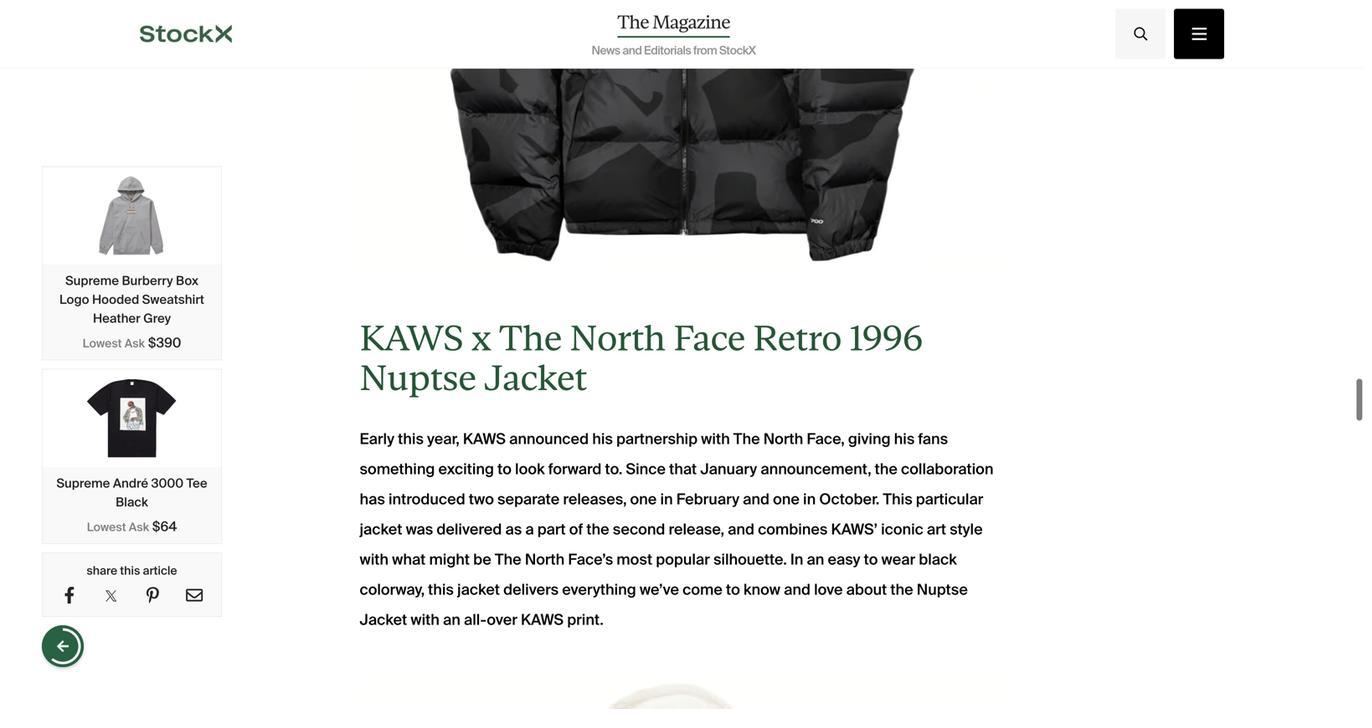 Task type: vqa. For each thing, say whether or not it's contained in the screenshot.
Shoes link at the left
no



Task type: describe. For each thing, give the bounding box(es) containing it.
the right be on the bottom of the page
[[495, 551, 522, 570]]

kaws x the north face retro 1996 nuptse jacket
[[360, 318, 923, 398]]

this for share
[[120, 564, 140, 579]]

the up 'january'
[[734, 430, 761, 449]]

look
[[515, 460, 545, 479]]

giving
[[849, 430, 891, 449]]

something
[[360, 460, 435, 479]]

most
[[617, 551, 653, 570]]

popular
[[656, 551, 710, 570]]

andré
[[113, 476, 148, 492]]

the magazine
[[618, 11, 730, 33]]

forward
[[549, 460, 602, 479]]

has
[[360, 490, 385, 510]]

release,
[[669, 520, 725, 540]]

colorway,
[[360, 581, 425, 600]]

to.
[[605, 460, 623, 479]]

$64
[[152, 518, 177, 536]]

silhouette.
[[714, 551, 787, 570]]

2 vertical spatial the
[[891, 581, 914, 600]]

1 vertical spatial to
[[864, 551, 878, 570]]

collaboration
[[902, 460, 994, 479]]

the inside kaws x the north face retro 1996 nuptse jacket
[[499, 318, 562, 358]]

lowest ask $390
[[83, 334, 181, 352]]

part
[[538, 520, 566, 540]]

from
[[694, 43, 717, 58]]

combines
[[758, 520, 828, 540]]

2 vertical spatial kaws
[[521, 611, 564, 630]]

kaws x the north face retro 1996 nuptse jacket link
[[360, 318, 923, 398]]

jacket inside early this year, kaws announced his partnership with the north face, giving his fans something exciting to look forward to. since that january announcement, the collaboration has introduced two separate releases, one in february and one in october. this particular jacket was delivered as a part of the second release, and combines kaws' iconic art style with what might be the north face's most popular silhouette. in an easy to wear black colorway, this jacket delivers everything we've come to know and love about the nuptse jacket with an all-over kaws print.
[[360, 611, 407, 630]]

2 his from the left
[[895, 430, 915, 449]]

0 horizontal spatial an
[[443, 611, 461, 630]]

stockx
[[720, 43, 756, 58]]

1 one from the left
[[631, 490, 657, 510]]

iconic
[[882, 520, 924, 540]]

1 vertical spatial the
[[587, 520, 610, 540]]

two
[[469, 490, 494, 510]]

1 horizontal spatial jacket
[[458, 581, 500, 600]]

delivered
[[437, 520, 502, 540]]

1 vertical spatial kaws
[[463, 430, 506, 449]]

supreme for $390
[[65, 273, 119, 289]]

lowest ask $64
[[87, 518, 177, 536]]

be
[[474, 551, 492, 570]]

february
[[677, 490, 740, 510]]

retro
[[754, 318, 842, 358]]

early this year, kaws announced his partnership with the north face, giving his fans something exciting to look forward to. since that january announcement, the collaboration has introduced two separate releases, one in february and one in october. this particular jacket was delivered as a part of the second release, and combines kaws' iconic art style with what might be the north face's most popular silhouette. in an easy to wear black colorway, this jacket delivers everything we've come to know and love about the nuptse jacket with an all-over kaws print.
[[360, 430, 994, 630]]

early
[[360, 430, 395, 449]]

2 horizontal spatial north
[[764, 430, 804, 449]]

editorials
[[644, 43, 691, 58]]

box
[[176, 273, 199, 289]]

and up silhouette.
[[728, 520, 755, 540]]

magazine
[[653, 11, 730, 33]]

might
[[429, 551, 470, 570]]

share
[[87, 564, 117, 579]]

0 horizontal spatial north
[[525, 551, 565, 570]]

1 in from the left
[[661, 490, 673, 510]]

releases,
[[563, 490, 627, 510]]

ask for $64
[[129, 520, 149, 535]]

introduced
[[389, 490, 466, 510]]

tee
[[186, 476, 207, 492]]

and right news at left top
[[623, 43, 642, 58]]

x
[[472, 318, 491, 358]]

logo
[[60, 292, 89, 308]]

0 horizontal spatial jacket
[[360, 520, 403, 540]]

print.
[[567, 611, 604, 630]]

art
[[928, 520, 947, 540]]

know
[[744, 581, 781, 600]]

wear
[[882, 551, 916, 570]]

as
[[506, 520, 522, 540]]

article
[[143, 564, 177, 579]]

1 horizontal spatial to
[[726, 581, 741, 600]]

$390
[[148, 334, 181, 352]]

was
[[406, 520, 433, 540]]

black
[[116, 494, 148, 511]]

heather
[[93, 310, 141, 327]]

news
[[592, 43, 621, 58]]

october.
[[820, 490, 880, 510]]

1 vertical spatial with
[[360, 551, 389, 570]]



Task type: locate. For each thing, give the bounding box(es) containing it.
an
[[807, 551, 825, 570], [443, 611, 461, 630]]

the right x
[[499, 318, 562, 358]]

jacket down colorway,
[[360, 611, 407, 630]]

in
[[791, 551, 804, 570]]

one
[[631, 490, 657, 510], [774, 490, 800, 510]]

one down since
[[631, 490, 657, 510]]

lowest down heather
[[83, 336, 122, 352]]

lowest for $64
[[87, 520, 126, 535]]

2 vertical spatial with
[[411, 611, 440, 630]]

lowest
[[83, 336, 122, 352], [87, 520, 126, 535]]

a
[[526, 520, 534, 540]]

jacket
[[360, 520, 403, 540], [458, 581, 500, 600]]

delivers
[[504, 581, 559, 600]]

with left 'what'
[[360, 551, 389, 570]]

ask inside lowest ask $390
[[125, 336, 145, 352]]

lowest inside lowest ask $390
[[83, 336, 122, 352]]

and down 'january'
[[743, 490, 770, 510]]

1 vertical spatial ask
[[129, 520, 149, 535]]

supreme inside supreme andré 3000 tee black
[[56, 476, 110, 492]]

0 vertical spatial lowest
[[83, 336, 122, 352]]

this
[[398, 430, 424, 449], [120, 564, 140, 579], [428, 581, 454, 600]]

the
[[875, 460, 898, 479], [587, 520, 610, 540], [891, 581, 914, 600]]

this
[[883, 490, 913, 510]]

supreme inside supreme burberry box logo hooded sweatshirt heather grey
[[65, 273, 119, 289]]

since
[[626, 460, 666, 479]]

his
[[593, 430, 613, 449], [895, 430, 915, 449]]

nuptse up year,
[[360, 358, 476, 398]]

lowest down black
[[87, 520, 126, 535]]

this down might
[[428, 581, 454, 600]]

year,
[[427, 430, 460, 449]]

1 vertical spatial jacket
[[458, 581, 500, 600]]

particular
[[917, 490, 984, 510]]

the up news at left top
[[618, 11, 649, 33]]

1 vertical spatial jacket
[[360, 611, 407, 630]]

kaws left x
[[360, 318, 464, 358]]

2 vertical spatial to
[[726, 581, 741, 600]]

lowest for $390
[[83, 336, 122, 352]]

2 vertical spatial this
[[428, 581, 454, 600]]

1 horizontal spatial jacket
[[484, 358, 587, 398]]

2 horizontal spatial to
[[864, 551, 878, 570]]

0 vertical spatial nuptse
[[360, 358, 476, 398]]

3000
[[151, 476, 184, 492]]

in down that in the bottom of the page
[[661, 490, 673, 510]]

2 horizontal spatial this
[[428, 581, 454, 600]]

supreme andré 3000 tee black
[[56, 476, 207, 511]]

1 vertical spatial this
[[120, 564, 140, 579]]

his up to.
[[593, 430, 613, 449]]

1 his from the left
[[593, 430, 613, 449]]

in down announcement,
[[804, 490, 816, 510]]

2 vertical spatial north
[[525, 551, 565, 570]]

0 horizontal spatial one
[[631, 490, 657, 510]]

supreme left andré
[[56, 476, 110, 492]]

come
[[683, 581, 723, 600]]

january
[[701, 460, 758, 479]]

ask left $390
[[125, 336, 145, 352]]

0 vertical spatial to
[[498, 460, 512, 479]]

black
[[919, 551, 958, 570]]

fans
[[919, 430, 949, 449]]

jacket up the all-
[[458, 581, 500, 600]]

burberry
[[122, 273, 173, 289]]

the right the of
[[587, 520, 610, 540]]

that
[[670, 460, 697, 479]]

nuptse
[[360, 358, 476, 398], [917, 581, 969, 600]]

and down in on the bottom of page
[[784, 581, 811, 600]]

everything
[[562, 581, 637, 600]]

supreme up 'logo'
[[65, 273, 119, 289]]

of
[[570, 520, 583, 540]]

one up combines
[[774, 490, 800, 510]]

to right easy
[[864, 551, 878, 570]]

all-
[[464, 611, 487, 630]]

1 vertical spatial lowest
[[87, 520, 126, 535]]

kaws up exciting
[[463, 430, 506, 449]]

kaws inside kaws x the north face retro 1996 nuptse jacket
[[360, 318, 464, 358]]

hooded
[[92, 292, 139, 308]]

1 vertical spatial nuptse
[[917, 581, 969, 600]]

jacket
[[484, 358, 587, 398], [360, 611, 407, 630]]

0 vertical spatial jacket
[[484, 358, 587, 398]]

supreme for $64
[[56, 476, 110, 492]]

nuptse inside kaws x the north face retro 1996 nuptse jacket
[[360, 358, 476, 398]]

north
[[570, 318, 666, 358], [764, 430, 804, 449], [525, 551, 565, 570]]

ask left $64
[[129, 520, 149, 535]]

partnership
[[617, 430, 698, 449]]

easy
[[828, 551, 861, 570]]

ask
[[125, 336, 145, 352], [129, 520, 149, 535]]

supreme burberry box logo hooded sweatshirt heather grey
[[60, 273, 204, 327]]

1 horizontal spatial this
[[398, 430, 424, 449]]

in
[[661, 490, 673, 510], [804, 490, 816, 510]]

jacket up announced on the bottom of page
[[484, 358, 587, 398]]

this right share
[[120, 564, 140, 579]]

0 horizontal spatial this
[[120, 564, 140, 579]]

0 vertical spatial ask
[[125, 336, 145, 352]]

2 in from the left
[[804, 490, 816, 510]]

kaws down delivers
[[521, 611, 564, 630]]

his left fans
[[895, 430, 915, 449]]

0 vertical spatial jacket
[[360, 520, 403, 540]]

1 vertical spatial north
[[764, 430, 804, 449]]

0 vertical spatial an
[[807, 551, 825, 570]]

nuptse down black
[[917, 581, 969, 600]]

an left the all-
[[443, 611, 461, 630]]

0 horizontal spatial in
[[661, 490, 673, 510]]

0 horizontal spatial to
[[498, 460, 512, 479]]

kaws'
[[832, 520, 878, 540]]

the down wear on the right bottom of page
[[891, 581, 914, 600]]

exciting
[[439, 460, 494, 479]]

this for early
[[398, 430, 424, 449]]

1 horizontal spatial in
[[804, 490, 816, 510]]

an right in on the bottom of page
[[807, 551, 825, 570]]

1 vertical spatial supreme
[[56, 476, 110, 492]]

0 vertical spatial north
[[570, 318, 666, 358]]

to
[[498, 460, 512, 479], [864, 551, 878, 570], [726, 581, 741, 600]]

ask for $390
[[125, 336, 145, 352]]

grey
[[143, 310, 171, 327]]

0 vertical spatial the
[[875, 460, 898, 479]]

this left year,
[[398, 430, 424, 449]]

Search for articles, series, etc. text field
[[1116, 9, 1166, 59]]

1 horizontal spatial one
[[774, 490, 800, 510]]

2 one from the left
[[774, 490, 800, 510]]

jacket inside kaws x the north face retro 1996 nuptse jacket
[[484, 358, 587, 398]]

1 horizontal spatial north
[[570, 318, 666, 358]]

and
[[623, 43, 642, 58], [743, 490, 770, 510], [728, 520, 755, 540], [784, 581, 811, 600]]

supreme
[[65, 273, 119, 289], [56, 476, 110, 492]]

announcement,
[[761, 460, 872, 479]]

ask inside lowest ask $64
[[129, 520, 149, 535]]

0 horizontal spatial jacket
[[360, 611, 407, 630]]

second
[[613, 520, 666, 540]]

jacket down has
[[360, 520, 403, 540]]

nuptse inside early this year, kaws announced his partnership with the north face, giving his fans something exciting to look forward to. since that january announcement, the collaboration has introduced two separate releases, one in february and one in october. this particular jacket was delivered as a part of the second release, and combines kaws' iconic art style with what might be the north face's most popular silhouette. in an easy to wear black colorway, this jacket delivers everything we've come to know and love about the nuptse jacket with an all-over kaws print.
[[917, 581, 969, 600]]

0 vertical spatial this
[[398, 430, 424, 449]]

news and editorials from stockx
[[592, 43, 756, 58]]

1 horizontal spatial his
[[895, 430, 915, 449]]

0 horizontal spatial his
[[593, 430, 613, 449]]

sweatshirt
[[142, 292, 204, 308]]

with down colorway,
[[411, 611, 440, 630]]

kaws
[[360, 318, 464, 358], [463, 430, 506, 449], [521, 611, 564, 630]]

we've
[[640, 581, 680, 600]]

style
[[950, 520, 983, 540]]

with up 'january'
[[702, 430, 730, 449]]

over
[[487, 611, 518, 630]]

0 vertical spatial with
[[702, 430, 730, 449]]

love
[[815, 581, 843, 600]]

about
[[847, 581, 888, 600]]

2 horizontal spatial with
[[702, 430, 730, 449]]

to left know
[[726, 581, 741, 600]]

1 vertical spatial an
[[443, 611, 461, 630]]

north inside kaws x the north face retro 1996 nuptse jacket
[[570, 318, 666, 358]]

face's
[[568, 551, 614, 570]]

1 horizontal spatial with
[[411, 611, 440, 630]]

lowest inside lowest ask $64
[[87, 520, 126, 535]]

with
[[702, 430, 730, 449], [360, 551, 389, 570], [411, 611, 440, 630]]

1 horizontal spatial an
[[807, 551, 825, 570]]

face,
[[807, 430, 845, 449]]

announced
[[510, 430, 589, 449]]

the up this
[[875, 460, 898, 479]]

share this article
[[87, 564, 177, 579]]

0 horizontal spatial nuptse
[[360, 358, 476, 398]]

0 horizontal spatial with
[[360, 551, 389, 570]]

1 horizontal spatial nuptse
[[917, 581, 969, 600]]

0 vertical spatial kaws
[[360, 318, 464, 358]]

1996
[[850, 318, 923, 358]]

face
[[674, 318, 746, 358]]

what
[[392, 551, 426, 570]]

to left look
[[498, 460, 512, 479]]

separate
[[498, 490, 560, 510]]

0 vertical spatial supreme
[[65, 273, 119, 289]]



